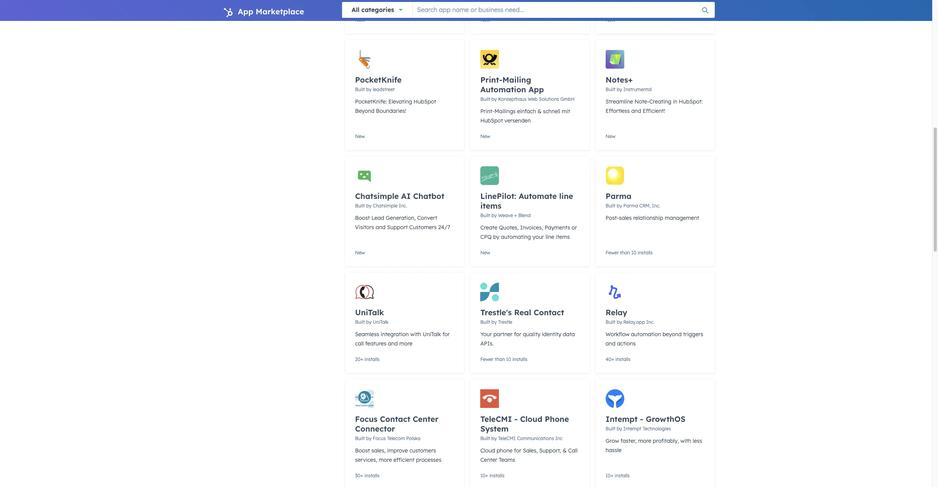 Task type: vqa. For each thing, say whether or not it's contained in the screenshot.
the topmost customers.
no



Task type: locate. For each thing, give the bounding box(es) containing it.
inc. up the automation
[[647, 320, 655, 325]]

for inside the "cloud phone for sales, support, & call center teams"
[[514, 448, 522, 455]]

integration
[[381, 331, 409, 338]]

2 print- from the top
[[481, 108, 495, 115]]

2 vertical spatial unitalk
[[423, 331, 441, 338]]

instrumental
[[624, 87, 652, 92]]

new
[[355, 17, 365, 23], [481, 17, 490, 23], [606, 17, 616, 23], [355, 134, 365, 139], [481, 134, 490, 139], [606, 134, 616, 139], [355, 250, 365, 256], [481, 250, 490, 256]]

hubspot inside pocketknife: elevating hubspot beyond boundaries!
[[414, 98, 436, 105]]

2 vertical spatial more
[[379, 457, 392, 464]]

1 vertical spatial unitalk
[[373, 320, 389, 325]]

intempt
[[606, 415, 638, 425], [624, 426, 642, 432]]

than for real
[[495, 357, 505, 363]]

0 horizontal spatial than
[[495, 357, 505, 363]]

focus
[[355, 415, 378, 425], [373, 436, 386, 442]]

by down "notes+"
[[617, 87, 622, 92]]

1 boost from the top
[[355, 215, 370, 222]]

installs for relay
[[616, 357, 631, 363]]

1 vertical spatial hubspot
[[481, 117, 503, 124]]

0 vertical spatial center
[[413, 415, 439, 425]]

2 horizontal spatial new link
[[596, 0, 715, 34]]

by inside trestle's real contact built by trestle
[[492, 320, 497, 325]]

items up weave
[[481, 201, 502, 211]]

0 vertical spatial cloud
[[520, 415, 543, 425]]

built up grow
[[606, 426, 616, 432]]

24/7
[[438, 224, 450, 231]]

parma
[[606, 191, 632, 201], [624, 203, 638, 209]]

built up 'seamless'
[[355, 320, 365, 325]]

built inside linepilot: automate line items built by weave + blend
[[481, 213, 490, 219]]

by inside the parma built by parma crm, inc.
[[617, 203, 622, 209]]

- right system
[[515, 415, 518, 425]]

more down sales,
[[379, 457, 392, 464]]

1 - from the left
[[515, 415, 518, 425]]

built
[[606, 87, 616, 92], [355, 87, 365, 92], [481, 96, 490, 102], [355, 203, 365, 209], [606, 203, 616, 209], [481, 213, 490, 219], [355, 320, 365, 325], [481, 320, 490, 325], [606, 320, 616, 325], [606, 426, 616, 432], [355, 436, 365, 442], [481, 436, 490, 442]]

by up the lead
[[366, 203, 372, 209]]

1 horizontal spatial center
[[481, 457, 497, 464]]

1 vertical spatial center
[[481, 457, 497, 464]]

0 horizontal spatial line
[[546, 234, 555, 241]]

1 horizontal spatial &
[[563, 448, 567, 455]]

0 vertical spatial print-
[[481, 75, 503, 85]]

contact inside trestle's real contact built by trestle
[[534, 308, 564, 318]]

0 horizontal spatial contact
[[380, 415, 411, 425]]

by inside the focus contact center connector built by focus telecom polska
[[366, 436, 372, 442]]

30 + installs
[[355, 473, 380, 479]]

1 vertical spatial app
[[529, 85, 544, 94]]

1 vertical spatial line
[[546, 234, 555, 241]]

effortless
[[606, 108, 630, 115]]

contact up telecom
[[380, 415, 411, 425]]

0 vertical spatial fewer
[[606, 250, 619, 256]]

by up 'seamless'
[[366, 320, 372, 325]]

by right cpq at the right
[[493, 234, 500, 241]]

mit
[[562, 108, 570, 115]]

invoices,
[[520, 225, 543, 231]]

quotes,
[[499, 225, 519, 231]]

fewer for real
[[481, 357, 494, 363]]

parma up post-
[[606, 191, 632, 201]]

1 horizontal spatial -
[[640, 415, 644, 425]]

0 horizontal spatial app
[[238, 7, 253, 16]]

0 horizontal spatial more
[[379, 457, 392, 464]]

1 vertical spatial items
[[556, 234, 570, 241]]

management
[[665, 215, 699, 222]]

by up sales
[[617, 203, 622, 209]]

seamless integration with unitalk for call features and more
[[355, 331, 450, 348]]

- for intempt
[[640, 415, 644, 425]]

built up visitors
[[355, 203, 365, 209]]

+ for built
[[361, 473, 363, 479]]

elevating
[[389, 98, 412, 105]]

built up your
[[481, 320, 490, 325]]

chatbot
[[413, 191, 445, 201]]

1 horizontal spatial than
[[620, 250, 630, 256]]

10 + installs down teams
[[481, 473, 505, 479]]

app left "marketplace"
[[238, 7, 253, 16]]

more inside grow faster, more profitably, with less hassle
[[638, 438, 652, 445]]

0 horizontal spatial with
[[411, 331, 421, 338]]

app inside print-mailing automation app built by konzepthaus web solutions gmbh
[[529, 85, 544, 94]]

teams
[[499, 457, 515, 464]]

0 horizontal spatial center
[[413, 415, 439, 425]]

- inside intempt - growthos built by intempt technologies
[[640, 415, 644, 425]]

relay
[[606, 308, 628, 318]]

1 horizontal spatial hubspot
[[481, 117, 503, 124]]

by
[[617, 87, 622, 92], [366, 87, 372, 92], [492, 96, 497, 102], [366, 203, 372, 209], [617, 203, 622, 209], [492, 213, 497, 219], [493, 234, 500, 241], [366, 320, 372, 325], [492, 320, 497, 325], [617, 320, 622, 325], [617, 426, 622, 432], [366, 436, 372, 442], [492, 436, 497, 442]]

line
[[559, 191, 573, 201], [546, 234, 555, 241]]

0 horizontal spatial &
[[538, 108, 542, 115]]

& left call
[[563, 448, 567, 455]]

boost inside "boost sales, improve customers services, more efficient processes"
[[355, 448, 370, 455]]

by up grow
[[617, 426, 622, 432]]

installs for focus contact center connector
[[365, 473, 380, 479]]

trestle
[[498, 320, 512, 325]]

1 vertical spatial boost
[[355, 448, 370, 455]]

line inside create quotes, invoices, payments or cpq by automating your line items
[[546, 234, 555, 241]]

installs right 40 at bottom
[[616, 357, 631, 363]]

+ for system
[[486, 473, 488, 479]]

0 vertical spatial unitalk
[[355, 308, 384, 318]]

0 vertical spatial than
[[620, 250, 630, 256]]

for for trestle's
[[514, 331, 522, 338]]

installs down hassle
[[615, 473, 630, 479]]

1 vertical spatial &
[[563, 448, 567, 455]]

2 10 + installs from the left
[[606, 473, 630, 479]]

by down system
[[492, 436, 497, 442]]

print- inside print-mailings einfach & schnell mit hubspot versenden
[[481, 108, 495, 115]]

& left the schnell
[[538, 108, 542, 115]]

by inside the relay built by relay.app inc.
[[617, 320, 622, 325]]

beyond
[[663, 331, 682, 338]]

hubspot down "mailings"
[[481, 117, 503, 124]]

1 vertical spatial cloud
[[481, 448, 495, 455]]

trestle's
[[481, 308, 512, 318]]

by inside chatsimple ai chatbot built by chatsimple inc.
[[366, 203, 372, 209]]

more inside seamless integration with unitalk for call features and more
[[399, 341, 413, 348]]

fewer down post-
[[606, 250, 619, 256]]

mailing
[[503, 75, 531, 85]]

leadstreet
[[373, 87, 395, 92]]

fewer than 10 installs
[[606, 250, 653, 256], [481, 357, 528, 363]]

more
[[399, 341, 413, 348], [638, 438, 652, 445], [379, 457, 392, 464]]

print- for mailing
[[481, 75, 503, 85]]

hubspot inside print-mailings einfach & schnell mit hubspot versenden
[[481, 117, 503, 124]]

call
[[355, 341, 364, 348]]

built inside trestle's real contact built by trestle
[[481, 320, 490, 325]]

pocketknife
[[355, 75, 402, 85]]

0 vertical spatial with
[[411, 331, 421, 338]]

1 horizontal spatial more
[[399, 341, 413, 348]]

2 horizontal spatial more
[[638, 438, 652, 445]]

0 horizontal spatial cloud
[[481, 448, 495, 455]]

installs for unitalk
[[365, 357, 380, 363]]

+ for by
[[611, 473, 614, 479]]

1 vertical spatial more
[[638, 438, 652, 445]]

1 horizontal spatial fewer
[[606, 250, 619, 256]]

for inside the your partner for quality identity data apis.
[[514, 331, 522, 338]]

and inside seamless integration with unitalk for call features and more
[[388, 341, 398, 348]]

by inside print-mailing automation app built by konzepthaus web solutions gmbh
[[492, 96, 497, 102]]

1 horizontal spatial fewer than 10 installs
[[606, 250, 653, 256]]

items inside linepilot: automate line items built by weave + blend
[[481, 201, 502, 211]]

built up create
[[481, 213, 490, 219]]

grow faster, more profitably, with less hassle
[[606, 438, 702, 454]]

by inside linepilot: automate line items built by weave + blend
[[492, 213, 497, 219]]

by up the pocketknife:
[[366, 87, 372, 92]]

and down the lead
[[376, 224, 386, 231]]

by down trestle's
[[492, 320, 497, 325]]

and
[[632, 108, 641, 115], [376, 224, 386, 231], [388, 341, 398, 348], [606, 341, 616, 348]]

1 horizontal spatial line
[[559, 191, 573, 201]]

0 vertical spatial more
[[399, 341, 413, 348]]

by down 'automation'
[[492, 96, 497, 102]]

by down 'connector' on the left
[[366, 436, 372, 442]]

fewer
[[606, 250, 619, 256], [481, 357, 494, 363]]

0 horizontal spatial items
[[481, 201, 502, 211]]

built inside the relay built by relay.app inc.
[[606, 320, 616, 325]]

0 horizontal spatial fewer than 10 installs
[[481, 357, 528, 363]]

1 10 + installs from the left
[[481, 473, 505, 479]]

focus down 'connector' on the left
[[373, 436, 386, 442]]

built down "notes+"
[[606, 87, 616, 92]]

inc.
[[399, 203, 407, 209], [652, 203, 661, 209], [647, 320, 655, 325]]

solutions
[[539, 96, 559, 102]]

mailings
[[495, 108, 516, 115]]

1 horizontal spatial cloud
[[520, 415, 543, 425]]

2 boost from the top
[[355, 448, 370, 455]]

built inside notes+ built by instrumental
[[606, 87, 616, 92]]

built inside pocketknife built by leadstreet
[[355, 87, 365, 92]]

cloud up communications
[[520, 415, 543, 425]]

1 vertical spatial fewer
[[481, 357, 494, 363]]

0 horizontal spatial 10 + installs
[[481, 473, 505, 479]]

print- down 'automation'
[[481, 108, 495, 115]]

0 horizontal spatial fewer
[[481, 357, 494, 363]]

all categories button
[[342, 2, 413, 18]]

seamless
[[355, 331, 379, 338]]

0 vertical spatial items
[[481, 201, 502, 211]]

new link
[[345, 0, 464, 34], [470, 0, 590, 34], [596, 0, 715, 34]]

installs right 20
[[365, 357, 380, 363]]

1 vertical spatial fewer than 10 installs
[[481, 357, 528, 363]]

konzepthaus
[[498, 96, 527, 102]]

cloud left phone
[[481, 448, 495, 455]]

inc
[[556, 436, 563, 442]]

fewer than 10 installs for real
[[481, 357, 528, 363]]

boost up visitors
[[355, 215, 370, 222]]

parma up sales
[[624, 203, 638, 209]]

10 + installs down hassle
[[606, 473, 630, 479]]

0 vertical spatial hubspot
[[414, 98, 436, 105]]

more right faster,
[[638, 438, 652, 445]]

1 horizontal spatial items
[[556, 234, 570, 241]]

0 vertical spatial &
[[538, 108, 542, 115]]

hubspot
[[414, 98, 436, 105], [481, 117, 503, 124]]

center up polska
[[413, 415, 439, 425]]

cloud
[[520, 415, 543, 425], [481, 448, 495, 455]]

than down "partner"
[[495, 357, 505, 363]]

- up technologies
[[640, 415, 644, 425]]

1 vertical spatial intempt
[[624, 426, 642, 432]]

print- inside print-mailing automation app built by konzepthaus web solutions gmbh
[[481, 75, 503, 85]]

more down integration
[[399, 341, 413, 348]]

20
[[355, 357, 361, 363]]

and down note-
[[632, 108, 641, 115]]

line right automate
[[559, 191, 573, 201]]

inc. down ai
[[399, 203, 407, 209]]

built down system
[[481, 436, 490, 442]]

phone
[[497, 448, 513, 455]]

1 vertical spatial contact
[[380, 415, 411, 425]]

app up the web
[[529, 85, 544, 94]]

by left weave
[[492, 213, 497, 219]]

app
[[238, 7, 253, 16], [529, 85, 544, 94]]

actions
[[617, 341, 636, 348]]

items down payments
[[556, 234, 570, 241]]

0 horizontal spatial -
[[515, 415, 518, 425]]

1 horizontal spatial contact
[[534, 308, 564, 318]]

center
[[413, 415, 439, 425], [481, 457, 497, 464]]

intempt - growthos built by intempt technologies
[[606, 415, 686, 432]]

by down relay
[[617, 320, 622, 325]]

payments
[[545, 225, 570, 231]]

than for built
[[620, 250, 630, 256]]

by inside intempt - growthos built by intempt technologies
[[617, 426, 622, 432]]

and down integration
[[388, 341, 398, 348]]

hubspot right the elevating
[[414, 98, 436, 105]]

1 horizontal spatial 10 + installs
[[606, 473, 630, 479]]

2 - from the left
[[640, 415, 644, 425]]

with left less
[[681, 438, 692, 445]]

built down 'automation'
[[481, 96, 490, 102]]

10 + installs
[[481, 473, 505, 479], [606, 473, 630, 479]]

unitalk
[[355, 308, 384, 318], [373, 320, 389, 325], [423, 331, 441, 338]]

center inside the focus contact center connector built by focus telecom polska
[[413, 415, 439, 425]]

identity
[[542, 331, 562, 338]]

10 + installs for by
[[606, 473, 630, 479]]

unitalk inside seamless integration with unitalk for call features and more
[[423, 331, 441, 338]]

1 vertical spatial chatsimple
[[373, 203, 398, 209]]

focus up sales,
[[355, 415, 378, 425]]

1 vertical spatial print-
[[481, 108, 495, 115]]

1 print- from the top
[[481, 75, 503, 85]]

center left teams
[[481, 457, 497, 464]]

contact up identity
[[534, 308, 564, 318]]

contact inside the focus contact center connector built by focus telecom polska
[[380, 415, 411, 425]]

create quotes, invoices, payments or cpq by automating your line items
[[481, 225, 577, 241]]

1 horizontal spatial with
[[681, 438, 692, 445]]

1 vertical spatial focus
[[373, 436, 386, 442]]

installs right 30
[[365, 473, 380, 479]]

built inside the parma built by parma crm, inc.
[[606, 203, 616, 209]]

0 vertical spatial contact
[[534, 308, 564, 318]]

0 vertical spatial fewer than 10 installs
[[606, 250, 653, 256]]

automate
[[519, 191, 557, 201]]

0 horizontal spatial hubspot
[[414, 98, 436, 105]]

1 horizontal spatial app
[[529, 85, 544, 94]]

1 new link from the left
[[345, 0, 464, 34]]

with right integration
[[411, 331, 421, 338]]

inc. right crm,
[[652, 203, 661, 209]]

real
[[514, 308, 531, 318]]

boost
[[355, 215, 370, 222], [355, 448, 370, 455]]

categories
[[362, 6, 394, 14]]

built up the pocketknife:
[[355, 87, 365, 92]]

faster,
[[621, 438, 637, 445]]

10
[[632, 250, 637, 256], [506, 357, 511, 363], [481, 473, 486, 479], [606, 473, 611, 479]]

0 vertical spatial boost
[[355, 215, 370, 222]]

growthos
[[646, 415, 686, 425]]

than down sales
[[620, 250, 630, 256]]

cloud inside the "cloud phone for sales, support, & call center teams"
[[481, 448, 495, 455]]

telecmi
[[481, 415, 512, 425], [498, 436, 516, 442]]

your
[[533, 234, 544, 241]]

and down workflow at the bottom
[[606, 341, 616, 348]]

sales,
[[372, 448, 386, 455]]

print- for mailings
[[481, 108, 495, 115]]

1 vertical spatial than
[[495, 357, 505, 363]]

&
[[538, 108, 542, 115], [563, 448, 567, 455]]

installs down teams
[[490, 473, 505, 479]]

fewer than 10 installs down "apis." at the right bottom of page
[[481, 357, 528, 363]]

fewer than 10 installs down sales
[[606, 250, 653, 256]]

print- up konzepthaus
[[481, 75, 503, 85]]

1 vertical spatial with
[[681, 438, 692, 445]]

0 horizontal spatial new link
[[345, 0, 464, 34]]

-
[[515, 415, 518, 425], [640, 415, 644, 425]]

boost inside boost lead generation, convert visitors and support customers 24/7
[[355, 215, 370, 222]]

print-
[[481, 75, 503, 85], [481, 108, 495, 115]]

built down 'connector' on the left
[[355, 436, 365, 442]]

0 vertical spatial intempt
[[606, 415, 638, 425]]

by inside create quotes, invoices, payments or cpq by automating your line items
[[493, 234, 500, 241]]

1 horizontal spatial new link
[[470, 0, 590, 34]]

- inside telecmi - cloud phone system built by telecmi communications inc
[[515, 415, 518, 425]]

fewer down "apis." at the right bottom of page
[[481, 357, 494, 363]]

built up post-
[[606, 203, 616, 209]]

for for telecmi
[[514, 448, 522, 455]]

installs
[[638, 250, 653, 256], [365, 357, 380, 363], [513, 357, 528, 363], [616, 357, 631, 363], [365, 473, 380, 479], [490, 473, 505, 479], [615, 473, 630, 479]]

boost for connector
[[355, 448, 370, 455]]

line right your
[[546, 234, 555, 241]]

40
[[606, 357, 612, 363]]

boost lead generation, convert visitors and support customers 24/7
[[355, 215, 450, 231]]

built down relay
[[606, 320, 616, 325]]

0 vertical spatial line
[[559, 191, 573, 201]]

workflow
[[606, 331, 630, 338]]

boost up services,
[[355, 448, 370, 455]]



Task type: describe. For each thing, give the bounding box(es) containing it.
unitalk for unitalk
[[373, 320, 389, 325]]

notes+
[[606, 75, 633, 85]]

processes
[[416, 457, 442, 464]]

linepilot: automate line items built by weave + blend
[[481, 191, 573, 219]]

relationship
[[634, 215, 664, 222]]

einfach
[[517, 108, 536, 115]]

installs down the your partner for quality identity data apis.
[[513, 357, 528, 363]]

built inside telecmi - cloud phone system built by telecmi communications inc
[[481, 436, 490, 442]]

items inside create quotes, invoices, payments or cpq by automating your line items
[[556, 234, 570, 241]]

focus contact center connector built by focus telecom polska
[[355, 415, 439, 442]]

connector
[[355, 425, 395, 434]]

for inside seamless integration with unitalk for call features and more
[[443, 331, 450, 338]]

your
[[481, 331, 492, 338]]

with inside grow faster, more profitably, with less hassle
[[681, 438, 692, 445]]

unitalk for seamless
[[423, 331, 441, 338]]

features
[[365, 341, 387, 348]]

polska
[[406, 436, 421, 442]]

cpq
[[481, 234, 492, 241]]

40 + installs
[[606, 357, 631, 363]]

- for telecmi
[[515, 415, 518, 425]]

line inside linepilot: automate line items built by weave + blend
[[559, 191, 573, 201]]

or
[[572, 225, 577, 231]]

support
[[387, 224, 408, 231]]

workflow automation beyond triggers and actions
[[606, 331, 703, 348]]

data
[[563, 331, 575, 338]]

1 vertical spatial parma
[[624, 203, 638, 209]]

apis.
[[481, 341, 494, 348]]

print-mailing automation app built by konzepthaus web solutions gmbh
[[481, 75, 575, 102]]

2 new link from the left
[[470, 0, 590, 34]]

partner
[[494, 331, 513, 338]]

cloud phone for sales, support, & call center teams
[[481, 448, 578, 464]]

versenden
[[505, 117, 531, 124]]

installs down the relationship
[[638, 250, 653, 256]]

0 vertical spatial telecmi
[[481, 415, 512, 425]]

marketplace
[[256, 7, 304, 16]]

built inside print-mailing automation app built by konzepthaus web solutions gmbh
[[481, 96, 490, 102]]

linepilot:
[[481, 191, 517, 201]]

inc. inside the relay built by relay.app inc.
[[647, 320, 655, 325]]

lead
[[372, 215, 384, 222]]

app marketplace
[[238, 7, 304, 16]]

center inside the "cloud phone for sales, support, & call center teams"
[[481, 457, 497, 464]]

print-mailings einfach & schnell mit hubspot versenden
[[481, 108, 570, 124]]

your partner for quality identity data apis.
[[481, 331, 575, 348]]

20 + installs
[[355, 357, 380, 363]]

creating
[[650, 98, 672, 105]]

all categories
[[352, 6, 394, 14]]

1 vertical spatial telecmi
[[498, 436, 516, 442]]

schnell
[[543, 108, 560, 115]]

inc. inside chatsimple ai chatbot built by chatsimple inc.
[[399, 203, 407, 209]]

and inside the streamline note-creating in hubspot: effortless and efficient!
[[632, 108, 641, 115]]

trestle's real contact built by trestle
[[481, 308, 564, 325]]

installs for telecmi - cloud phone system
[[490, 473, 505, 479]]

telecmi - cloud phone system built by telecmi communications inc
[[481, 415, 569, 442]]

+ inside linepilot: automate line items built by weave + blend
[[514, 213, 517, 219]]

boost sales, improve customers services, more efficient processes
[[355, 448, 442, 464]]

fewer than 10 installs for built
[[606, 250, 653, 256]]

convert
[[417, 215, 437, 222]]

beyond
[[355, 108, 375, 115]]

improve
[[387, 448, 408, 455]]

customers
[[410, 448, 436, 455]]

technologies
[[643, 426, 671, 432]]

create
[[481, 225, 498, 231]]

less
[[693, 438, 702, 445]]

telecom
[[387, 436, 405, 442]]

& inside the "cloud phone for sales, support, & call center teams"
[[563, 448, 567, 455]]

quality
[[523, 331, 541, 338]]

services,
[[355, 457, 377, 464]]

Search app name or business need... search field
[[413, 2, 715, 17]]

chatsimple ai chatbot built by chatsimple inc.
[[355, 191, 445, 209]]

customers
[[409, 224, 437, 231]]

10 + installs for system
[[481, 473, 505, 479]]

relay.app
[[624, 320, 645, 325]]

sales,
[[523, 448, 538, 455]]

3 new link from the left
[[596, 0, 715, 34]]

efficient!
[[643, 108, 666, 115]]

weave
[[498, 213, 513, 219]]

and inside boost lead generation, convert visitors and support customers 24/7
[[376, 224, 386, 231]]

automating
[[501, 234, 531, 241]]

all
[[352, 6, 360, 14]]

communications
[[517, 436, 554, 442]]

hubspot:
[[679, 98, 703, 105]]

built inside the focus contact center connector built by focus telecom polska
[[355, 436, 365, 442]]

in
[[673, 98, 678, 105]]

built inside chatsimple ai chatbot built by chatsimple inc.
[[355, 203, 365, 209]]

installs for intempt - growthos
[[615, 473, 630, 479]]

pocketknife built by leadstreet
[[355, 75, 402, 92]]

post-
[[606, 215, 619, 222]]

more inside "boost sales, improve customers services, more efficient processes"
[[379, 457, 392, 464]]

grow
[[606, 438, 619, 445]]

by inside unitalk built by unitalk
[[366, 320, 372, 325]]

post-sales relationship management
[[606, 215, 699, 222]]

ai
[[401, 191, 411, 201]]

0 vertical spatial chatsimple
[[355, 191, 399, 201]]

boost for built
[[355, 215, 370, 222]]

+ for inc.
[[612, 357, 614, 363]]

efficient
[[394, 457, 415, 464]]

generation,
[[386, 215, 416, 222]]

cloud inside telecmi - cloud phone system built by telecmi communications inc
[[520, 415, 543, 425]]

crm,
[[640, 203, 651, 209]]

inc. inside the parma built by parma crm, inc.
[[652, 203, 661, 209]]

and inside workflow automation beyond triggers and actions
[[606, 341, 616, 348]]

blend
[[519, 213, 531, 219]]

& inside print-mailings einfach & schnell mit hubspot versenden
[[538, 108, 542, 115]]

built inside intempt - growthos built by intempt technologies
[[606, 426, 616, 432]]

0 vertical spatial app
[[238, 7, 253, 16]]

notes+ built by instrumental
[[606, 75, 652, 92]]

fewer for built
[[606, 250, 619, 256]]

by inside notes+ built by instrumental
[[617, 87, 622, 92]]

0 vertical spatial focus
[[355, 415, 378, 425]]

relay built by relay.app inc.
[[606, 308, 655, 325]]

automation
[[481, 85, 526, 94]]

triggers
[[683, 331, 703, 338]]

system
[[481, 425, 509, 434]]

0 vertical spatial parma
[[606, 191, 632, 201]]

profitably,
[[653, 438, 679, 445]]

by inside pocketknife built by leadstreet
[[366, 87, 372, 92]]

with inside seamless integration with unitalk for call features and more
[[411, 331, 421, 338]]

automation
[[631, 331, 661, 338]]

built inside unitalk built by unitalk
[[355, 320, 365, 325]]

note-
[[635, 98, 650, 105]]

streamline note-creating in hubspot: effortless and efficient!
[[606, 98, 703, 115]]

by inside telecmi - cloud phone system built by telecmi communications inc
[[492, 436, 497, 442]]



